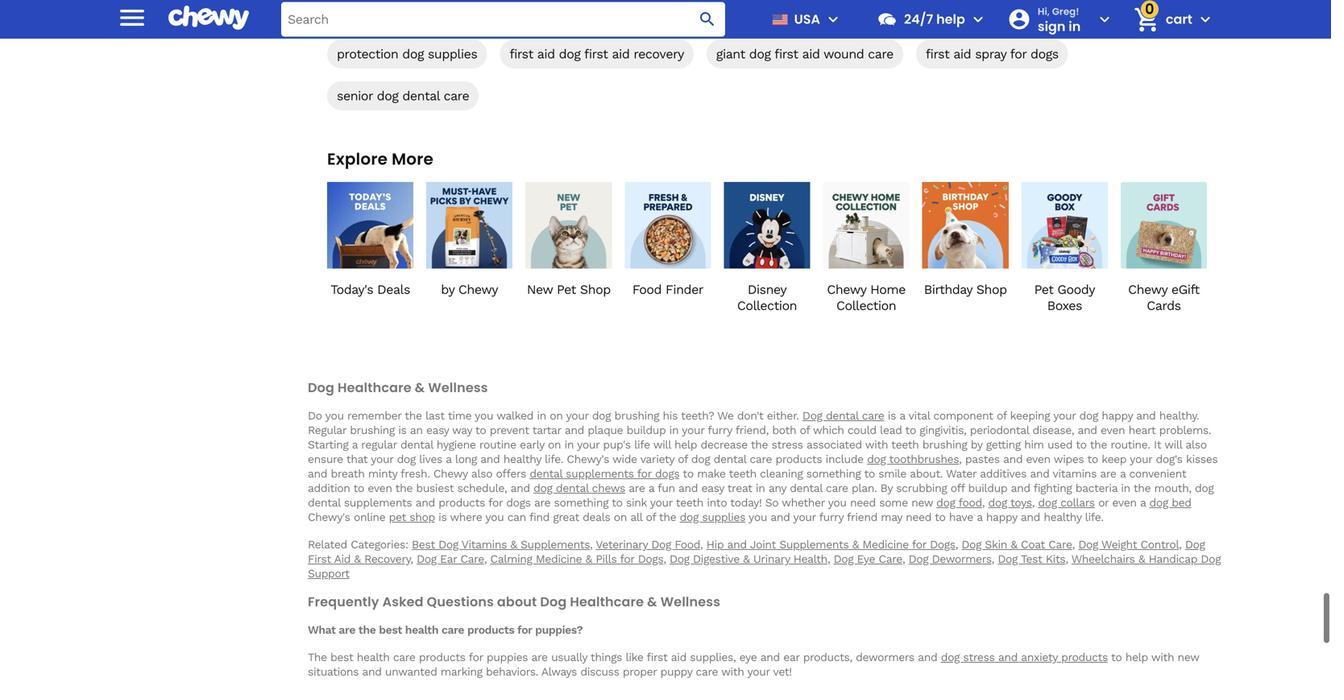 Task type: describe. For each thing, give the bounding box(es) containing it.
about.
[[910, 467, 943, 481]]

care down the questions
[[442, 624, 464, 637]]

collars
[[1061, 496, 1095, 510]]

homeopathic
[[393, 5, 471, 20]]

, right test
[[1066, 553, 1069, 566]]

dog up fresh.
[[397, 453, 416, 466]]

best dog vitamins & supplements link
[[412, 538, 590, 552]]

explore
[[327, 148, 388, 171]]

vitamins
[[1053, 467, 1097, 481]]

and down so
[[771, 511, 790, 524]]

kisses
[[1187, 453, 1218, 466]]

your up plaque
[[566, 409, 589, 423]]

vital inside is a vital component of keeping your dog happy and healthy. regular brushing is an easy way to prevent tartar and plaque buildup in your furry friend, both of which could lead to gingivitis, periodontal disease, and even heart problems. starting a regular dental hygiene routine early on in your pup's life will help decrease the stress associated with teeth brushing by getting him used to the routine. it will also ensure that your dog lives a long and healthy life. chewy's wide variety of dog dental care products include
[[909, 409, 930, 423]]

dental down decrease
[[714, 453, 747, 466]]

pet inside pet goody boxes
[[1035, 282, 1054, 297]]

2 horizontal spatial with
[[1152, 651, 1175, 665]]

puppy
[[661, 666, 693, 679]]

0 horizontal spatial vital
[[580, 5, 604, 20]]

whether
[[782, 496, 825, 510]]

disney collection
[[738, 282, 797, 313]]

pet goody boxes link
[[1022, 182, 1108, 314]]

where
[[450, 511, 482, 524]]

you left can
[[486, 511, 504, 524]]

you down today!
[[749, 511, 767, 524]]

ear
[[784, 651, 800, 665]]

routine.
[[1111, 438, 1151, 452]]

and right "dewormers" at the right bottom of the page
[[918, 651, 938, 665]]

for inside are a fun and easy treat in any dental care plan. by scrubbing off buildup and fighting bacteria in the mouth, dog dental supplements and products for dogs are something to sink your teeth into today! so whether you need some new
[[489, 496, 503, 510]]

dog left toys
[[989, 496, 1008, 510]]

, down fighting
[[1032, 496, 1035, 510]]

fun
[[658, 482, 675, 495]]

dogs inside are a fun and easy treat in any dental care plan. by scrubbing off buildup and fighting bacteria in the mouth, dog dental supplements and products for dogs are something to sink your teeth into today! so whether you need some new
[[506, 496, 531, 510]]

teeth inside is a vital component of keeping your dog happy and healthy. regular brushing is an easy way to prevent tartar and plaque buildup in your furry friend, both of which could lead to gingivitis, periodontal disease, and even heart problems. starting a regular dental hygiene routine early on in your pup's life will help decrease the stress associated with teeth brushing by getting him used to the routine. it will also ensure that your dog lives a long and healthy life. chewy's wide variety of dog dental care products include
[[892, 438, 919, 452]]

dog supplies link
[[680, 511, 746, 524]]

first inside "dog first aid & recovery"
[[308, 553, 331, 566]]

shop
[[410, 511, 435, 524]]

of right both
[[800, 424, 810, 437]]

chewy's inside "dog food , dog toys , dog collars or even a dog bed chewy's online pet shop is where you can find great deals on all of the dog supplies you and your furry friend may need to have a happy and healthy life."
[[308, 511, 350, 524]]

dog dewormers link
[[909, 553, 992, 566]]

do you remember the last time you walked in on your dog brushing his teeth? we don't either. dog dental care
[[308, 409, 885, 423]]

dog down off
[[937, 496, 956, 510]]

care inside is a vital component of keeping your dog happy and healthy. regular brushing is an easy way to prevent tartar and plaque buildup in your furry friend, both of which could lead to gingivitis, periodontal disease, and even heart problems. starting a regular dental hygiene routine early on in your pup's life will help decrease the stress associated with teeth brushing by getting him used to the routine. it will also ensure that your dog lives a long and healthy life. chewy's wide variety of dog dental care products include
[[750, 453, 772, 466]]

medical grooming for dogs link
[[706, 0, 883, 27]]

can
[[508, 511, 526, 524]]

home
[[871, 282, 906, 297]]

to down breath
[[354, 482, 364, 495]]

2 supplements from the left
[[780, 538, 849, 552]]

pills
[[596, 553, 617, 566]]

, left hip
[[701, 538, 703, 552]]

are right what in the left bottom of the page
[[339, 624, 356, 637]]

you right time
[[475, 409, 494, 423]]

chewy left new
[[459, 282, 498, 297]]

1 horizontal spatial best
[[412, 538, 435, 552]]

dental up whether
[[790, 482, 823, 495]]

unwanted
[[385, 666, 437, 679]]

first down the vital dog supplies link
[[584, 47, 608, 62]]

disney collection image
[[724, 182, 811, 269]]

the down friend,
[[751, 438, 768, 452]]

aid left the spray
[[954, 47, 972, 62]]

something inside are a fun and easy treat in any dental care plan. by scrubbing off buildup and fighting bacteria in the mouth, dog dental supplements and products for dogs are something to sink your teeth into today! so whether you need some new
[[554, 496, 609, 510]]

grooming
[[766, 5, 821, 20]]

even inside to make teeth cleaning something to smile about. water additives and vitamins are a convenient addition to even the busiest schedule, and
[[368, 482, 392, 495]]

dog inside the first aid dog first aid recovery link
[[559, 47, 581, 62]]

, down skin
[[992, 553, 995, 566]]

buildup inside are a fun and easy treat in any dental care plan. by scrubbing off buildup and fighting bacteria in the mouth, dog dental supplements and products for dogs are something to sink your teeth into today! so whether you need some new
[[969, 482, 1008, 495]]

senior dog dental care link
[[327, 82, 479, 111]]

wheelchairs & handicap dog support
[[308, 553, 1221, 581]]

tartar
[[533, 424, 562, 437]]

and up shop
[[416, 496, 435, 510]]

keep
[[1102, 453, 1127, 466]]

disney
[[748, 282, 787, 297]]

a down food
[[977, 511, 983, 524]]

dog right "dewormers" at the right bottom of the page
[[941, 651, 960, 665]]

keeping
[[1011, 409, 1051, 423]]

, inside the , pastes and even wipes to keep your dog's kisses and breath minty fresh. chewy also offers
[[959, 453, 962, 466]]

by chewy image
[[427, 182, 513, 269]]

dog inside best dog homeopathic medications link
[[367, 5, 389, 20]]

& up eye
[[853, 538, 859, 552]]

vitamins
[[462, 538, 507, 552]]

furry inside "dog food , dog toys , dog collars or even a dog bed chewy's online pet shop is where you can find great deals on all of the dog supplies you and your furry friend may need to have a happy and healthy life."
[[820, 511, 844, 524]]

dog up find
[[534, 482, 553, 495]]

2 horizontal spatial dogs
[[1031, 47, 1059, 62]]

eye
[[857, 553, 876, 566]]

today!
[[731, 496, 762, 510]]

on inside "dog food , dog toys , dog collars or even a dog bed chewy's online pet shop is where you can find great deals on all of the dog supplies you and your furry friend may need to have a happy and healthy life."
[[614, 511, 627, 524]]

help menu image
[[969, 10, 988, 29]]

dog up wheelchairs
[[1079, 538, 1099, 552]]

0 vertical spatial by
[[441, 282, 455, 297]]

dog left ear
[[417, 553, 437, 566]]

1 vertical spatial healthcare
[[570, 593, 644, 611]]

to up plan.
[[865, 467, 875, 481]]

dog up 'smile'
[[867, 453, 886, 466]]

have
[[950, 511, 974, 524]]

dog test kits link
[[998, 553, 1066, 566]]

easy inside is a vital component of keeping your dog happy and healthy. regular brushing is an easy way to prevent tartar and plaque buildup in your furry friend, both of which could lead to gingivitis, periodontal disease, and even heart problems. starting a regular dental hygiene routine early on in your pup's life will help decrease the stress associated with teeth brushing by getting him used to the routine. it will also ensure that your dog lives a long and healthy life. chewy's wide variety of dog dental care products include
[[426, 424, 449, 437]]

& left pills
[[586, 553, 592, 566]]

hi, greg! sign in
[[1038, 5, 1081, 35]]

dog inside "wheelchairs & handicap dog support"
[[1202, 553, 1221, 566]]

life. inside is a vital component of keeping your dog happy and healthy. regular brushing is an easy way to prevent tartar and plaque buildup in your furry friend, both of which could lead to gingivitis, periodontal disease, and even heart problems. starting a regular dental hygiene routine early on in your pup's life will help decrease the stress associated with teeth brushing by getting him used to the routine. it will also ensure that your dog lives a long and healthy life. chewy's wide variety of dog dental care products include
[[545, 453, 564, 466]]

dog down hip and joint supplements & medicine for dogs link
[[834, 553, 854, 566]]

on inside is a vital component of keeping your dog happy and healthy. regular brushing is an easy way to prevent tartar and plaque buildup in your furry friend, both of which could lead to gingivitis, periodontal disease, and even heart problems. starting a regular dental hygiene routine early on in your pup's life will help decrease the stress associated with teeth brushing by getting him used to the routine. it will also ensure that your dog lives a long and healthy life. chewy's wide variety of dog dental care products include
[[548, 438, 561, 452]]

dog inside protection dog supplies link
[[403, 47, 424, 62]]

to inside to help with new situations and unwanted marking behaviors. always discuss proper puppy care with your vet!
[[1112, 651, 1122, 665]]

products up puppies in the bottom of the page
[[468, 624, 515, 637]]

furry inside is a vital component of keeping your dog happy and healthy. regular brushing is an easy way to prevent tartar and plaque buildup in your furry friend, both of which could lead to gingivitis, periodontal disease, and even heart problems. starting a regular dental hygiene routine early on in your pup's life will help decrease the stress associated with teeth brushing by getting him used to the routine. it will also ensure that your dog lives a long and healthy life. chewy's wide variety of dog dental care products include
[[708, 424, 732, 437]]

need inside "dog food , dog toys , dog collars or even a dog bed chewy's online pet shop is where you can find great deals on all of the dog supplies you and your furry friend may need to have a happy and healthy life."
[[906, 511, 932, 524]]

support
[[308, 567, 350, 581]]

for down the veterinary
[[620, 553, 635, 566]]

& up an
[[415, 379, 425, 397]]

2 vertical spatial with
[[722, 666, 744, 679]]

menu image
[[824, 10, 843, 29]]

early
[[520, 438, 545, 452]]

buildup inside is a vital component of keeping your dog happy and healthy. regular brushing is an easy way to prevent tartar and plaque buildup in your furry friend, both of which could lead to gingivitis, periodontal disease, and even heart problems. starting a regular dental hygiene routine early on in your pup's life will help decrease the stress associated with teeth brushing by getting him used to the routine. it will also ensure that your dog lives a long and healthy life. chewy's wide variety of dog dental care products include
[[627, 424, 666, 437]]

to inside "dog food , dog toys , dog collars or even a dog bed chewy's online pet shop is where you can find great deals on all of the dog supplies you and your furry friend may need to have a happy and healthy life."
[[935, 511, 946, 524]]

, down vitamins on the bottom left of page
[[484, 553, 487, 566]]

of inside "dog food , dog toys , dog collars or even a dog bed chewy's online pet shop is where you can find great deals on all of the dog supplies you and your furry friend may need to have a happy and healthy life."
[[646, 511, 656, 524]]

1 horizontal spatial best
[[379, 624, 402, 637]]

scrubbing
[[897, 482, 948, 495]]

0 vertical spatial healthcare
[[338, 379, 412, 397]]

easy inside are a fun and easy treat in any dental care plan. by scrubbing off buildup and fighting bacteria in the mouth, dog dental supplements and products for dogs are something to sink your teeth into today! so whether you need some new
[[702, 482, 724, 495]]

supplements inside are a fun and easy treat in any dental care plan. by scrubbing off buildup and fighting bacteria in the mouth, dog dental supplements and products for dogs are something to sink your teeth into today! so whether you need some new
[[344, 496, 412, 510]]

0 vertical spatial medicine
[[863, 538, 909, 552]]

to right lead
[[906, 424, 917, 437]]

pet shop link
[[389, 511, 435, 524]]

dental up great
[[556, 482, 589, 495]]

dental up which
[[826, 409, 859, 423]]

medical grooming for dogs
[[715, 5, 873, 20]]

in
[[1069, 17, 1081, 35]]

your down teeth?
[[682, 424, 705, 437]]

getting
[[986, 438, 1021, 452]]

chewy home image
[[168, 0, 249, 36]]

products right 'anxiety'
[[1062, 651, 1108, 665]]

and up toys
[[1011, 482, 1031, 495]]

1 collection from the left
[[738, 298, 797, 313]]

, left the dog toys link
[[983, 496, 985, 510]]

aid left wound
[[803, 47, 820, 62]]

food finder link
[[625, 182, 711, 314]]

2 shop from the left
[[977, 282, 1007, 297]]

both
[[773, 424, 797, 437]]

your up disease,
[[1054, 409, 1076, 423]]

the down frequently
[[359, 624, 376, 637]]

items image
[[1133, 5, 1161, 34]]

his
[[663, 409, 678, 423]]

0 horizontal spatial health
[[357, 651, 390, 665]]

vital dog supplies
[[580, 5, 683, 20]]

and down getting
[[1004, 453, 1023, 466]]

1 horizontal spatial health
[[405, 624, 439, 637]]

chews
[[592, 482, 626, 495]]

of up 'periodontal'
[[997, 409, 1007, 423]]

your inside are a fun and easy treat in any dental care plan. by scrubbing off buildup and fighting bacteria in the mouth, dog dental supplements and products for dogs are something to sink your teeth into today! so whether you need some new
[[650, 496, 673, 510]]

boxes
[[1048, 298, 1083, 313]]

do
[[308, 409, 322, 423]]

veterinary
[[596, 538, 648, 552]]

2 will from the left
[[1165, 438, 1183, 452]]

in left the any
[[756, 482, 765, 495]]

cart menu image
[[1196, 10, 1216, 29]]

Product search field
[[281, 2, 725, 37]]

heart
[[1129, 424, 1156, 437]]

dogs for dental supplements for dogs
[[655, 467, 680, 481]]

& up "first"
[[647, 593, 658, 611]]

for right usa
[[825, 5, 841, 20]]

the inside "dog food , dog toys , dog collars or even a dog bed chewy's online pet shop is where you can find great deals on all of the dog supplies you and your furry friend may need to have a happy and healthy life."
[[659, 511, 677, 524]]

giant
[[717, 47, 746, 62]]

, right eye
[[903, 553, 906, 566]]

which
[[813, 424, 844, 437]]

deals
[[377, 282, 410, 297]]

care right eye
[[879, 553, 903, 566]]

first down 24/7 help
[[926, 47, 950, 62]]

your inside the , pastes and even wipes to keep your dog's kisses and breath minty fresh. chewy also offers
[[1130, 453, 1153, 466]]

lives
[[419, 453, 443, 466]]

in right early
[[565, 438, 574, 452]]

and up vet!
[[761, 651, 780, 665]]

supplies inside "dog food , dog toys , dog collars or even a dog bed chewy's online pet shop is where you can find great deals on all of the dog supplies you and your furry friend may need to have a happy and healthy life."
[[702, 511, 746, 524]]

medications
[[475, 5, 547, 20]]

dogs for medical grooming for dogs
[[845, 5, 873, 20]]

remember
[[347, 409, 402, 423]]

you up regular
[[325, 409, 344, 423]]

toothbrushes
[[890, 453, 959, 466]]

online
[[354, 511, 386, 524]]

regular
[[308, 424, 347, 437]]

related
[[308, 538, 347, 552]]

dog down veterinary dog food 'link'
[[670, 553, 690, 566]]

in right bacteria
[[1122, 482, 1131, 495]]

skin
[[985, 538, 1008, 552]]

birthday shop image
[[923, 182, 1009, 269]]

associated
[[807, 438, 862, 452]]

for down the about
[[518, 624, 532, 637]]

dog ear care link
[[417, 553, 484, 566]]

stress inside is a vital component of keeping your dog happy and healthy. regular brushing is an easy way to prevent tartar and plaque buildup in your furry friend, both of which could lead to gingivitis, periodontal disease, and even heart problems. starting a regular dental hygiene routine early on in your pup's life will help decrease the stress associated with teeth brushing by getting him used to the routine. it will also ensure that your dog lives a long and healthy life. chewy's wide variety of dog dental care products include
[[772, 438, 803, 452]]

finder
[[666, 282, 704, 297]]

the up keep
[[1090, 438, 1108, 452]]

brushing for his
[[615, 409, 660, 423]]

recovery inside "dog first aid & recovery"
[[364, 553, 411, 566]]

even inside "dog food , dog toys , dog collars or even a dog bed chewy's online pet shop is where you can find great deals on all of the dog supplies you and your furry friend may need to have a happy and healthy life."
[[1113, 496, 1137, 510]]

make
[[697, 467, 726, 481]]

a up that
[[352, 438, 358, 452]]

and left 'anxiety'
[[999, 651, 1018, 665]]

for up marking
[[469, 651, 483, 665]]

and down "ensure"
[[308, 467, 327, 481]]

and down offers
[[511, 482, 530, 495]]

addition
[[308, 482, 350, 495]]

dog down fighting
[[1039, 496, 1057, 510]]

0 vertical spatial on
[[550, 409, 563, 423]]

that
[[347, 453, 368, 466]]

marking
[[441, 666, 483, 679]]

1 vertical spatial best
[[331, 651, 353, 665]]

anxiety
[[1022, 651, 1058, 665]]

0 vertical spatial wellness
[[428, 379, 488, 397]]

0 vertical spatial best
[[337, 5, 363, 20]]

dog up ear
[[439, 538, 459, 552]]

dog toys link
[[989, 496, 1032, 510]]

food finder
[[633, 282, 704, 297]]

help inside is a vital component of keeping your dog happy and healthy. regular brushing is an easy way to prevent tartar and plaque buildup in your furry friend, both of which could lead to gingivitis, periodontal disease, and even heart problems. starting a regular dental hygiene routine early on in your pup's life will help decrease the stress associated with teeth brushing by getting him used to the routine. it will also ensure that your dog lives a long and healthy life. chewy's wide variety of dog dental care products include
[[675, 438, 697, 452]]

the inside are a fun and easy treat in any dental care plan. by scrubbing off buildup and fighting bacteria in the mouth, dog dental supplements and products for dogs are something to sink your teeth into today! so whether you need some new
[[1134, 482, 1151, 495]]

menu image
[[116, 1, 148, 34]]

all
[[631, 511, 643, 524]]

1 horizontal spatial dogs
[[930, 538, 956, 552]]

water
[[947, 467, 977, 481]]

your inside to help with new situations and unwanted marking behaviors. always discuss proper puppy care with your vet!
[[748, 666, 770, 679]]

dental
[[403, 88, 440, 104]]

& inside "wheelchairs & handicap dog support"
[[1139, 553, 1146, 566]]

even inside the , pastes and even wipes to keep your dog's kisses and breath minty fresh. chewy also offers
[[1027, 453, 1051, 466]]

dog up dewormers
[[962, 538, 982, 552]]

, up dewormers
[[956, 538, 959, 552]]

dog dental care link
[[803, 409, 885, 423]]

in up tartar
[[537, 409, 547, 423]]

dog eye care link
[[834, 553, 903, 566]]

goody box image
[[1022, 182, 1108, 269]]

0 vertical spatial is
[[888, 409, 896, 423]]

happy inside "dog food , dog toys , dog collars or even a dog bed chewy's online pet shop is where you can find great deals on all of the dog supplies you and your furry friend may need to have a happy and healthy life."
[[987, 511, 1018, 524]]

ensure
[[308, 453, 343, 466]]

1 vertical spatial is
[[398, 424, 407, 437]]

also inside the , pastes and even wipes to keep your dog's kisses and breath minty fresh. chewy also offers
[[471, 467, 493, 481]]

care up 'could'
[[862, 409, 885, 423]]

, up wheelchairs
[[1073, 538, 1075, 552]]

in down his
[[670, 424, 679, 437]]

are inside to make teeth cleaning something to smile about. water additives and vitamins are a convenient addition to even the busiest schedule, and
[[1101, 467, 1117, 481]]

1 horizontal spatial wellness
[[661, 593, 721, 611]]

to inside are a fun and easy treat in any dental care plan. by scrubbing off buildup and fighting bacteria in the mouth, dog dental supplements and products for dogs are something to sink your teeth into today! so whether you need some new
[[612, 496, 623, 510]]

things
[[591, 651, 622, 665]]

your down plaque
[[577, 438, 600, 452]]

egift
[[1172, 282, 1200, 297]]

your up minty
[[371, 453, 394, 466]]

some
[[880, 496, 908, 510]]

dental down addition
[[308, 496, 341, 510]]

the up an
[[405, 409, 422, 423]]

care inside are a fun and easy treat in any dental care plan. by scrubbing off buildup and fighting bacteria in the mouth, dog dental supplements and products for dogs are something to sink your teeth into today! so whether you need some new
[[826, 482, 849, 495]]

, left ear
[[411, 553, 413, 566]]

dog toothbrushes
[[867, 453, 959, 466]]

dental supplements for dogs link
[[530, 467, 680, 481]]



Task type: locate. For each thing, give the bounding box(es) containing it.
to left keep
[[1088, 453, 1099, 466]]

2 pet from the left
[[1035, 282, 1054, 297]]

0 horizontal spatial happy
[[987, 511, 1018, 524]]

1 horizontal spatial with
[[866, 438, 888, 452]]

healthy down early
[[504, 453, 541, 466]]

1 vertical spatial healthy
[[1044, 511, 1082, 524]]

great
[[553, 511, 579, 524]]

supplies inside protection dog supplies link
[[428, 47, 477, 62]]

an
[[410, 424, 423, 437]]

supplies for vital dog supplies
[[634, 5, 683, 20]]

0 vertical spatial recovery
[[634, 47, 684, 62]]

0 vertical spatial supplements
[[566, 467, 634, 481]]

by chewy
[[441, 282, 498, 297]]

wheelchairs & handicap dog support link
[[308, 553, 1221, 581]]

to left make
[[683, 467, 694, 481]]

, pastes and even wipes to keep your dog's kisses and breath minty fresh. chewy also offers
[[308, 453, 1218, 481]]

0 vertical spatial healthy
[[504, 453, 541, 466]]

0 horizontal spatial healthcare
[[338, 379, 412, 397]]

calming medicine & pills for dogs link
[[491, 553, 664, 566]]

a
[[900, 409, 906, 423], [352, 438, 358, 452], [446, 453, 452, 466], [1121, 467, 1126, 481], [649, 482, 655, 495], [1141, 496, 1146, 510], [977, 511, 983, 524]]

and up heart
[[1137, 409, 1156, 423]]

a down keep
[[1121, 467, 1126, 481]]

and up fighting
[[1031, 467, 1050, 481]]

0 horizontal spatial by
[[441, 282, 455, 297]]

dog down the vital dog supplies link
[[559, 47, 581, 62]]

frequently
[[308, 593, 379, 611]]

birthday shop link
[[923, 182, 1009, 314]]

supplies for protection dog supplies
[[428, 47, 477, 62]]

dog up which
[[803, 409, 823, 423]]

account menu image
[[1095, 10, 1115, 29]]

0 horizontal spatial best
[[337, 5, 363, 20]]

0 horizontal spatial chewy's
[[308, 511, 350, 524]]

and down toys
[[1021, 511, 1041, 524]]

healthy inside "dog food , dog toys , dog collars or even a dog bed chewy's online pet shop is where you can find great deals on all of the dog supplies you and your furry friend may need to have a happy and healthy life."
[[1044, 511, 1082, 524]]

the inside to make teeth cleaning something to smile about. water additives and vitamins are a convenient addition to even the busiest schedule, and
[[396, 482, 413, 495]]

recovery down the vital dog supplies link
[[634, 47, 684, 62]]

0 vertical spatial food
[[633, 282, 662, 297]]

last
[[426, 409, 445, 423]]

0 horizontal spatial easy
[[426, 424, 449, 437]]

2 horizontal spatial brushing
[[923, 438, 968, 452]]

into
[[707, 496, 727, 510]]

dog up plaque
[[592, 409, 611, 423]]

1 vertical spatial health
[[357, 651, 390, 665]]

1 horizontal spatial supplies
[[634, 5, 683, 20]]

brushing for is
[[350, 424, 395, 437]]

friend
[[847, 511, 878, 524]]

1 vertical spatial recovery
[[364, 553, 411, 566]]

to inside the , pastes and even wipes to keep your dog's kisses and breath minty fresh. chewy also offers
[[1088, 453, 1099, 466]]

2 vertical spatial dogs
[[638, 553, 664, 566]]

today's deals image
[[327, 182, 414, 269]]

best up situations
[[331, 651, 353, 665]]

calming
[[491, 553, 533, 566]]

care down vitamins on the bottom left of page
[[461, 553, 484, 566]]

food left finder
[[633, 282, 662, 297]]

teeth inside to make teeth cleaning something to smile about. water additives and vitamins are a convenient addition to even the busiest schedule, and
[[729, 467, 757, 481]]

0 horizontal spatial with
[[722, 666, 744, 679]]

teeth?
[[681, 409, 714, 423]]

food finder image
[[625, 182, 711, 269]]

recovery down categories:
[[364, 553, 411, 566]]

a inside to make teeth cleaning something to smile about. water additives and vitamins are a convenient addition to even the busiest schedule, and
[[1121, 467, 1126, 481]]

teeth
[[892, 438, 919, 452], [729, 467, 757, 481], [676, 496, 704, 510]]

0 horizontal spatial also
[[471, 467, 493, 481]]

1 vertical spatial new
[[1178, 651, 1200, 665]]

new pet shop link
[[526, 182, 612, 314]]

protection dog supplies
[[337, 47, 477, 62]]

1 will from the left
[[654, 438, 671, 452]]

supplies inside the vital dog supplies link
[[634, 5, 683, 20]]

1 vertical spatial buildup
[[969, 482, 1008, 495]]

dog left dewormers
[[909, 553, 929, 566]]

plan.
[[852, 482, 877, 495]]

1 vertical spatial supplements
[[344, 496, 412, 510]]

easy down last
[[426, 424, 449, 437]]

2 vertical spatial is
[[439, 511, 447, 524]]

0 vertical spatial best
[[379, 624, 402, 637]]

0 vertical spatial stress
[[772, 438, 803, 452]]

1 vertical spatial also
[[471, 467, 493, 481]]

to up wipes
[[1076, 438, 1087, 452]]

shop right new
[[580, 282, 611, 297]]

schedule,
[[458, 482, 507, 495]]

care inside senior dog dental care link
[[444, 88, 469, 104]]

1 horizontal spatial pet
[[1035, 282, 1054, 297]]

urinary
[[754, 553, 790, 566]]

is up lead
[[888, 409, 896, 423]]

1 horizontal spatial also
[[1186, 438, 1207, 452]]

chewy inside chewy home collection
[[827, 282, 867, 297]]

products inside are a fun and easy treat in any dental care plan. by scrubbing off buildup and fighting bacteria in the mouth, dog dental supplements and products for dogs are something to sink your teeth into today! so whether you need some new
[[439, 496, 485, 510]]

0 horizontal spatial stress
[[772, 438, 803, 452]]

toys
[[1011, 496, 1032, 510]]

dog down mouth,
[[1150, 496, 1169, 510]]

hip
[[707, 538, 724, 552]]

1 vertical spatial food
[[675, 538, 701, 552]]

dewormers
[[856, 651, 915, 665]]

behaviors.
[[486, 666, 538, 679]]

dogs right menu icon on the top right
[[845, 5, 873, 20]]

so
[[766, 496, 779, 510]]

vital dog supplies link
[[570, 0, 693, 27]]

care up unwanted at the left of page
[[393, 651, 416, 665]]

1 horizontal spatial dogs
[[655, 467, 680, 481]]

need inside are a fun and easy treat in any dental care plan. by scrubbing off buildup and fighting bacteria in the mouth, dog dental supplements and products for dogs are something to sink your teeth into today! so whether you need some new
[[850, 496, 876, 510]]

dog up wipes
[[1080, 409, 1099, 423]]

used
[[1048, 438, 1073, 452]]

pet inside 'new pet shop' link
[[557, 282, 576, 297]]

dog inside treatment hot spot dog link
[[1023, 5, 1045, 20]]

a inside are a fun and easy treat in any dental care plan. by scrubbing off buildup and fighting bacteria in the mouth, dog dental supplements and products for dogs are something to sink your teeth into today! so whether you need some new
[[649, 482, 655, 495]]

offers
[[496, 467, 526, 481]]

chewy's inside is a vital component of keeping your dog happy and healthy. regular brushing is an easy way to prevent tartar and plaque buildup in your furry friend, both of which could lead to gingivitis, periodontal disease, and even heart problems. starting a regular dental hygiene routine early on in your pup's life will help decrease the stress associated with teeth brushing by getting him used to the routine. it will also ensure that your dog lives a long and healthy life. chewy's wide variety of dog dental care products include
[[567, 453, 610, 466]]

your down the routine.
[[1130, 453, 1153, 466]]

of right all
[[646, 511, 656, 524]]

furry up decrease
[[708, 424, 732, 437]]

0 horizontal spatial supplies
[[428, 47, 477, 62]]

1 vertical spatial easy
[[702, 482, 724, 495]]

pet up boxes
[[1035, 282, 1054, 297]]

1 horizontal spatial supplements
[[780, 538, 849, 552]]

dog inside are a fun and easy treat in any dental care plan. by scrubbing off buildup and fighting bacteria in the mouth, dog dental supplements and products for dogs are something to sink your teeth into today! so whether you need some new
[[1196, 482, 1214, 495]]

cleaning
[[760, 467, 803, 481]]

by right deals
[[441, 282, 455, 297]]

1 horizontal spatial is
[[439, 511, 447, 524]]

& down related categories: best dog vitamins & supplements , veterinary dog food , hip and joint supplements & medicine for dogs , dog skin & coat care , dog weight control ,
[[743, 553, 750, 566]]

1 vertical spatial need
[[906, 511, 932, 524]]

with inside is a vital component of keeping your dog happy and healthy. regular brushing is an easy way to prevent tartar and plaque buildup in your furry friend, both of which could lead to gingivitis, periodontal disease, and even heart problems. starting a regular dental hygiene routine early on in your pup's life will help decrease the stress associated with teeth brushing by getting him used to the routine. it will also ensure that your dog lives a long and healthy life. chewy's wide variety of dog dental care products include
[[866, 438, 888, 452]]

1 vertical spatial with
[[1152, 651, 1175, 665]]

will up variety
[[654, 438, 671, 452]]

medicine
[[863, 538, 909, 552], [536, 553, 582, 566]]

life. inside "dog food , dog toys , dog collars or even a dog bed chewy's online pet shop is where you can find great deals on all of the dog supplies you and your furry friend may need to have a happy and healthy life."
[[1086, 511, 1104, 524]]

2 vertical spatial supplies
[[702, 511, 746, 524]]

more
[[392, 148, 434, 171]]

something down dog dental chews link
[[554, 496, 609, 510]]

first aid spray for dogs link
[[916, 40, 1069, 69]]

new inside are a fun and easy treat in any dental care plan. by scrubbing off buildup and fighting bacteria in the mouth, dog dental supplements and products for dogs are something to sink your teeth into today! so whether you need some new
[[912, 496, 933, 510]]

vital up first aid dog first aid recovery
[[580, 5, 604, 20]]

2 collection from the left
[[837, 298, 897, 313]]

convenient
[[1130, 467, 1187, 481]]

& right skin
[[1011, 538, 1018, 552]]

1 horizontal spatial easy
[[702, 482, 724, 495]]

supplements up the chews
[[566, 467, 634, 481]]

is inside "dog food , dog toys , dog collars or even a dog bed chewy's online pet shop is where you can find great deals on all of the dog supplies you and your furry friend may need to have a happy and healthy life."
[[439, 511, 447, 524]]

furry up hip and joint supplements & medicine for dogs link
[[820, 511, 844, 524]]

best dog homeopathic medications
[[337, 5, 547, 20]]

dog inside the vital dog supplies link
[[608, 5, 630, 20]]

life.
[[545, 453, 564, 466], [1086, 511, 1104, 524]]

disney collection link
[[724, 182, 811, 314]]

puppies
[[487, 651, 528, 665]]

to left have
[[935, 511, 946, 524]]

2 horizontal spatial teeth
[[892, 438, 919, 452]]

dog
[[367, 5, 389, 20], [559, 47, 581, 62], [750, 47, 771, 62], [377, 88, 399, 104], [308, 379, 335, 397], [803, 409, 823, 423], [439, 538, 459, 552], [652, 538, 672, 552], [962, 538, 982, 552], [1079, 538, 1099, 552], [1186, 538, 1206, 552], [417, 553, 437, 566], [670, 553, 690, 566], [834, 553, 854, 566], [909, 553, 929, 566], [998, 553, 1018, 566], [1202, 553, 1221, 566], [540, 593, 567, 611]]

1 horizontal spatial collection
[[837, 298, 897, 313]]

aid
[[671, 651, 687, 665]]

dogs up dog dewormers link
[[930, 538, 956, 552]]

0 vertical spatial vital
[[580, 5, 604, 20]]

products up marking
[[419, 651, 466, 665]]

chewy's up related
[[308, 511, 350, 524]]

wellness
[[428, 379, 488, 397], [661, 593, 721, 611]]

0 vertical spatial with
[[866, 438, 888, 452]]

1 horizontal spatial stress
[[964, 651, 995, 665]]

dogs down sign
[[1031, 47, 1059, 62]]

explore more
[[327, 148, 434, 171]]

bed
[[1172, 496, 1192, 510]]

0 horizontal spatial wellness
[[428, 379, 488, 397]]

1 horizontal spatial brushing
[[615, 409, 660, 423]]

0 horizontal spatial food
[[633, 282, 662, 297]]

long
[[455, 453, 477, 466]]

dog skin & coat care link
[[962, 538, 1073, 552]]

new pet shop image
[[526, 182, 612, 269]]

healthcare down pills
[[570, 593, 644, 611]]

are up the always
[[532, 651, 548, 665]]

24/7
[[904, 10, 934, 28]]

& inside "dog first aid & recovery"
[[354, 553, 361, 566]]

cart
[[1166, 10, 1193, 28]]

2 vertical spatial brushing
[[923, 438, 968, 452]]

for up dog dewormers link
[[912, 538, 927, 552]]

teeth inside are a fun and easy treat in any dental care plan. by scrubbing off buildup and fighting bacteria in the mouth, dog dental supplements and products for dogs are something to sink your teeth into today! so whether you need some new
[[676, 496, 704, 510]]

0 horizontal spatial will
[[654, 438, 671, 452]]

collection
[[738, 298, 797, 313], [837, 298, 897, 313]]

1 horizontal spatial recovery
[[634, 47, 684, 62]]

collection down home
[[837, 298, 897, 313]]

to right way
[[476, 424, 486, 437]]

, up the handicap
[[1180, 538, 1182, 552]]

healthy down dog collars link
[[1044, 511, 1082, 524]]

0 vertical spatial dogs
[[845, 5, 873, 20]]

easy down make
[[702, 482, 724, 495]]

1 vertical spatial teeth
[[729, 467, 757, 481]]

a up lead
[[900, 409, 906, 423]]

help for to help with new situations and unwanted marking behaviors. always discuss proper puppy care with your vet!
[[1126, 651, 1149, 665]]

Search text field
[[281, 2, 725, 37]]

0 horizontal spatial supplements
[[521, 538, 590, 552]]

today's deals link
[[327, 182, 414, 314]]

smile
[[879, 467, 907, 481]]

2 vertical spatial on
[[614, 511, 627, 524]]

help for 24/7 help
[[937, 10, 966, 28]]

0 vertical spatial life.
[[545, 453, 564, 466]]

chewy inside the , pastes and even wipes to keep your dog's kisses and breath minty fresh. chewy also offers
[[434, 467, 468, 481]]

1 vertical spatial chewy's
[[308, 511, 350, 524]]

brushing up life
[[615, 409, 660, 423]]

happy down the dog toys link
[[987, 511, 1018, 524]]

life
[[634, 438, 650, 452]]

supplements up calming medicine & pills for dogs link
[[521, 538, 590, 552]]

, down hip and joint supplements & medicine for dogs link
[[828, 553, 831, 566]]

2 horizontal spatial help
[[1126, 651, 1149, 665]]

, down veterinary dog food 'link'
[[664, 553, 666, 566]]

1 vertical spatial happy
[[987, 511, 1018, 524]]

and inside to help with new situations and unwanted marking behaviors. always discuss proper puppy care with your vet!
[[362, 666, 382, 679]]

is left an
[[398, 424, 407, 437]]

submit search image
[[698, 10, 717, 29]]

starting
[[308, 438, 349, 452]]

new
[[912, 496, 933, 510], [1178, 651, 1200, 665]]

health
[[794, 553, 828, 566]]

0 vertical spatial supplies
[[634, 5, 683, 20]]

test
[[1021, 553, 1043, 566]]

birthday shop
[[924, 282, 1007, 297]]

stress left 'anxiety'
[[964, 651, 995, 665]]

products up where
[[439, 496, 485, 510]]

best down shop
[[412, 538, 435, 552]]

1 horizontal spatial medicine
[[863, 538, 909, 552]]

treatment hot spot dog
[[905, 5, 1045, 20]]

0 vertical spatial dogs
[[1031, 47, 1059, 62]]

new inside to help with new situations and unwanted marking behaviors. always discuss proper puppy care with your vet!
[[1178, 651, 1200, 665]]

dog inside senior dog dental care link
[[377, 88, 399, 104]]

collection inside chewy home collection
[[837, 298, 897, 313]]

also inside is a vital component of keeping your dog happy and healthy. regular brushing is an easy way to prevent tartar and plaque buildup in your furry friend, both of which could lead to gingivitis, periodontal disease, and even heart problems. starting a regular dental hygiene routine early on in your pup's life will help decrease the stress associated with teeth brushing by getting him used to the routine. it will also ensure that your dog lives a long and healthy life. chewy's wide variety of dog dental care products include
[[1186, 438, 1207, 452]]

aid inside "dog first aid & recovery"
[[334, 553, 351, 566]]

are up find
[[534, 496, 551, 510]]

of right variety
[[678, 453, 688, 466]]

routine
[[480, 438, 517, 452]]

brushing down gingivitis,
[[923, 438, 968, 452]]

0 horizontal spatial collection
[[738, 298, 797, 313]]

0 horizontal spatial something
[[554, 496, 609, 510]]

something inside to make teeth cleaning something to smile about. water additives and vitamins are a convenient addition to even the busiest schedule, and
[[807, 467, 861, 481]]

0 vertical spatial need
[[850, 496, 876, 510]]

1 vertical spatial something
[[554, 496, 609, 510]]

a down hygiene
[[446, 453, 452, 466]]

hygiene
[[437, 438, 476, 452]]

care inside giant dog first aid wound care link
[[868, 47, 894, 62]]

birthday
[[924, 282, 973, 297]]

even inside is a vital component of keeping your dog happy and healthy. regular brushing is an easy way to prevent tartar and plaque buildup in your furry friend, both of which could lead to gingivitis, periodontal disease, and even heart problems. starting a regular dental hygiene routine early on in your pup's life will help decrease the stress associated with teeth brushing by getting him used to the routine. it will also ensure that your dog lives a long and healthy life. chewy's wide variety of dog dental care products include
[[1101, 424, 1126, 437]]

to make teeth cleaning something to smile about. water additives and vitamins are a convenient addition to even the busiest schedule, and
[[308, 467, 1187, 495]]

dental down early
[[530, 467, 563, 481]]

food
[[959, 496, 983, 510]]

spot
[[993, 5, 1019, 20]]

medical
[[715, 5, 762, 20]]

need
[[850, 496, 876, 510], [906, 511, 932, 524]]

dogs
[[845, 5, 873, 20], [655, 467, 680, 481], [506, 496, 531, 510]]

0 horizontal spatial shop
[[580, 282, 611, 297]]

are up sink
[[629, 482, 645, 495]]

chewy inside chewy egift cards
[[1129, 282, 1168, 297]]

for right the spray
[[1011, 47, 1027, 62]]

the down fresh.
[[396, 482, 413, 495]]

1 horizontal spatial happy
[[1102, 409, 1133, 423]]

you inside are a fun and easy treat in any dental care plan. by scrubbing off buildup and fighting bacteria in the mouth, dog dental supplements and products for dogs are something to sink your teeth into today! so whether you need some new
[[828, 496, 847, 510]]

your inside "dog food , dog toys , dog collars or even a dog bed chewy's online pet shop is where you can find great deals on all of the dog supplies you and your furry friend may need to have a happy and healthy life."
[[794, 511, 816, 524]]

dog inside giant dog first aid wound care link
[[750, 47, 771, 62]]

for down variety
[[637, 467, 652, 481]]

1 pet from the left
[[557, 282, 576, 297]]

aid down the medications
[[538, 47, 555, 62]]

0 vertical spatial something
[[807, 467, 861, 481]]

by up pastes
[[971, 438, 983, 452]]

1 horizontal spatial shop
[[977, 282, 1007, 297]]

2 horizontal spatial dogs
[[845, 5, 873, 20]]

collection down disney
[[738, 298, 797, 313]]

usually
[[551, 651, 588, 665]]

1 vertical spatial help
[[675, 438, 697, 452]]

life. down the or
[[1086, 511, 1104, 524]]

decrease
[[701, 438, 748, 452]]

0 horizontal spatial medicine
[[536, 553, 582, 566]]

kits
[[1046, 553, 1066, 566]]

and up ", dog ear care , calming medicine & pills for dogs , dog digestive & urinary health , dog eye care , dog dewormers , dog test kits ,"
[[728, 538, 747, 552]]

dog right the veterinary
[[652, 538, 672, 552]]

fresh.
[[401, 467, 430, 481]]

chewy support image
[[877, 9, 898, 30]]

1 horizontal spatial chewy's
[[567, 453, 610, 466]]

1 vertical spatial brushing
[[350, 424, 395, 437]]

1 horizontal spatial food
[[675, 538, 701, 552]]

chewy home collection image
[[824, 182, 910, 269]]

also
[[1186, 438, 1207, 452], [471, 467, 493, 481]]

way
[[452, 424, 472, 437]]

1 supplements from the left
[[521, 538, 590, 552]]

0 horizontal spatial new
[[912, 496, 933, 510]]

0 horizontal spatial need
[[850, 496, 876, 510]]

products,
[[803, 651, 853, 665]]

supplies
[[634, 5, 683, 20], [428, 47, 477, 62], [702, 511, 746, 524]]

on left all
[[614, 511, 627, 524]]

1 vertical spatial dogs
[[930, 538, 956, 552]]

buildup
[[627, 424, 666, 437], [969, 482, 1008, 495]]

1 vertical spatial best
[[412, 538, 435, 552]]

dog right spot on the right of page
[[1023, 5, 1045, 20]]

0 vertical spatial brushing
[[615, 409, 660, 423]]

supplements up health
[[780, 538, 849, 552]]

dog's
[[1156, 453, 1183, 466]]

first aid dog first aid recovery link
[[500, 40, 694, 69]]

0 horizontal spatial dogs
[[638, 553, 664, 566]]

care inside to help with new situations and unwanted marking behaviors. always discuss proper puppy care with your vet!
[[696, 666, 718, 679]]

the
[[405, 409, 422, 423], [751, 438, 768, 452], [1090, 438, 1108, 452], [396, 482, 413, 495], [1134, 482, 1151, 495], [659, 511, 677, 524], [359, 624, 376, 637]]

may
[[881, 511, 903, 524]]

1 shop from the left
[[580, 282, 611, 297]]

, up water
[[959, 453, 962, 466]]

1 horizontal spatial will
[[1165, 438, 1183, 452]]

help inside to help with new situations and unwanted marking behaviors. always discuss proper puppy care with your vet!
[[1126, 651, 1149, 665]]

dog inside "dog first aid & recovery"
[[1186, 538, 1206, 552]]

1 vertical spatial by
[[971, 438, 983, 452]]

medicine down great
[[536, 553, 582, 566]]

and right disease,
[[1078, 424, 1098, 437]]

, up calming medicine & pills for dogs link
[[590, 538, 593, 552]]

hi,
[[1038, 5, 1050, 18]]

new pet shop
[[527, 282, 611, 297]]

2 vertical spatial dogs
[[506, 496, 531, 510]]

1 horizontal spatial buildup
[[969, 482, 1008, 495]]

friend,
[[736, 424, 769, 437]]

either.
[[767, 409, 799, 423]]

healthy.
[[1160, 409, 1200, 423]]

chewy egift cards
[[1129, 282, 1200, 313]]

your down whether
[[794, 511, 816, 524]]

1 horizontal spatial by
[[971, 438, 983, 452]]

protection dog supplies link
[[327, 40, 487, 69]]

prevent
[[490, 424, 529, 437]]

products inside is a vital component of keeping your dog happy and healthy. regular brushing is an easy way to prevent tartar and plaque buildup in your furry friend, both of which could lead to gingivitis, periodontal disease, and even heart problems. starting a regular dental hygiene routine early on in your pup's life will help decrease the stress associated with teeth brushing by getting him used to the routine. it will also ensure that your dog lives a long and healthy life. chewy's wide variety of dog dental care products include
[[776, 453, 823, 466]]

1 horizontal spatial healthy
[[1044, 511, 1082, 524]]

by inside is a vital component of keeping your dog happy and healthy. regular brushing is an easy way to prevent tartar and plaque buildup in your furry friend, both of which could lead to gingivitis, periodontal disease, and even heart problems. starting a regular dental hygiene routine early on in your pup's life will help decrease the stress associated with teeth brushing by getting him used to the routine. it will also ensure that your dog lives a long and healthy life. chewy's wide variety of dog dental care products include
[[971, 438, 983, 452]]

best down asked
[[379, 624, 402, 637]]

1 horizontal spatial vital
[[909, 409, 930, 423]]

chewy's
[[567, 453, 610, 466], [308, 511, 350, 524]]

happy up heart
[[1102, 409, 1133, 423]]

happy inside is a vital component of keeping your dog happy and healthy. regular brushing is an easy way to prevent tartar and plaque buildup in your furry friend, both of which could lead to gingivitis, periodontal disease, and even heart problems. starting a regular dental hygiene routine early on in your pup's life will help decrease the stress associated with teeth brushing by getting him used to the routine. it will also ensure that your dog lives a long and healthy life. chewy's wide variety of dog dental care products include
[[1102, 409, 1133, 423]]

1 horizontal spatial need
[[906, 511, 932, 524]]

gift cards image
[[1121, 182, 1208, 269]]

0 horizontal spatial teeth
[[676, 496, 704, 510]]

sink
[[626, 496, 647, 510]]

0 horizontal spatial dogs
[[506, 496, 531, 510]]

healthy inside is a vital component of keeping your dog happy and healthy. regular brushing is an easy way to prevent tartar and plaque buildup in your furry friend, both of which could lead to gingivitis, periodontal disease, and even heart problems. starting a regular dental hygiene routine early on in your pup's life will help decrease the stress associated with teeth brushing by getting him used to the routine. it will also ensure that your dog lives a long and healthy life. chewy's wide variety of dog dental care products include
[[504, 453, 541, 466]]

proper
[[623, 666, 657, 679]]

0 vertical spatial new
[[912, 496, 933, 510]]



Task type: vqa. For each thing, say whether or not it's contained in the screenshot.
PHARMACY, at the bottom of the page
no



